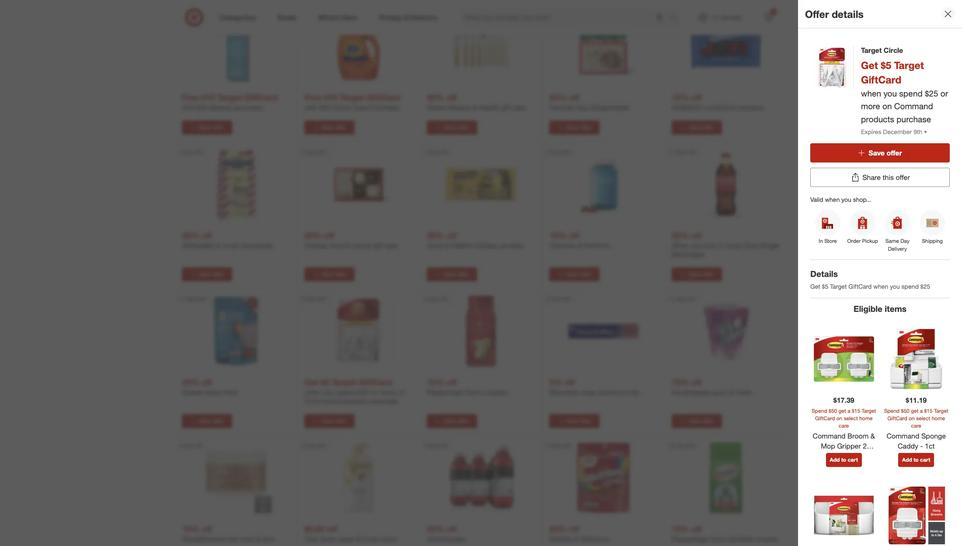 Task type: locate. For each thing, give the bounding box(es) containing it.
a
[[848, 408, 851, 415], [920, 408, 923, 415]]

save offer button down vitamins
[[550, 268, 600, 282]]

a down the $11.19
[[920, 408, 923, 415]]

1 horizontal spatial home
[[932, 416, 945, 422]]

save offer down m&m's
[[444, 271, 469, 278]]

day
[[576, 103, 588, 112], [901, 238, 910, 245]]

expires
[[861, 128, 882, 136]]

on inside get $5 target giftcard when you spend $25 or more on command products purchase
[[398, 389, 406, 397]]

1 horizontal spatial spend
[[884, 408, 900, 415]]

off for 10% off pepperidge farm cookies
[[447, 378, 457, 388]]

giftcard inside target circle get $5 target giftcard when you spend $25 or more on command products purchase expires december 9th •
[[861, 73, 902, 86]]

save offer button down the beverages
[[672, 268, 722, 282]]

free $10 target giftcard with $30 beauty purchase
[[182, 92, 278, 112]]

a down $17.39
[[848, 408, 851, 415]]

1 vertical spatial farm
[[710, 536, 726, 544]]

1 horizontal spatial get
[[811, 283, 821, 291]]

offer down 25% off favorite day gingerbread
[[580, 124, 592, 131]]

get inside the details get $5 target giftcard when you spend $25
[[811, 283, 821, 291]]

spend inside the details get $5 target giftcard when you spend $25
[[902, 283, 919, 291]]

off for 5% off reynolds wrap aluminum foil
[[564, 378, 575, 388]]

offer down the 10% off pepperidge farm cookies
[[457, 418, 469, 425]]

1 with from the left
[[182, 103, 195, 112]]

5% off reynolds wrap aluminum foil
[[550, 378, 639, 397]]

save offer button down get $5 target giftcard when you spend $25 or more on command products purchase
[[305, 415, 355, 429]]

10% off pepperidge farm cookies
[[427, 378, 508, 397]]

save down breakers
[[689, 418, 701, 425]]

mop
[[821, 442, 836, 451]]

when inside target circle get $5 target giftcard when you spend $25 or more on command products purchase expires december 9th •
[[861, 88, 882, 98]]

1 free from the left
[[182, 92, 199, 102]]

& right broom
[[871, 432, 875, 441]]

spend inside get $5 target giftcard when you spend $25 or more on command products purchase
[[337, 389, 356, 397]]

add to cart button down 'caddy'
[[899, 454, 935, 468]]

save offer button down m&m's
[[427, 268, 477, 282]]

gift right health
[[501, 103, 511, 112]]

get inside $11.19 spend $50 get a $15 target giftcard on select home care command sponge caddy - 1ct
[[911, 408, 919, 415]]

$50 down the $11.19
[[901, 408, 910, 415]]

select inside $11.19 spend $50 get a $15 target giftcard on select home care command sponge caddy - 1ct
[[917, 416, 931, 422]]

2 horizontal spatial $5
[[881, 59, 892, 71]]

& right wash
[[357, 536, 361, 544]]

on inside $11.19 spend $50 get a $15 target giftcard on select home care command sponge caddy - 1ct
[[909, 416, 915, 422]]

9th
[[914, 128, 923, 136]]

sets right candy
[[386, 242, 399, 250]]

- left '1ct'
[[921, 442, 923, 451]]

purchase inside target circle get $5 target giftcard when you spend $25 or more on command products purchase expires december 9th •
[[897, 114, 932, 124]]

sets inside 50% off select beauty & health gift sets
[[513, 103, 526, 112]]

1 horizontal spatial $15
[[852, 408, 861, 415]]

20% off holiday food & candy gift sets
[[305, 231, 399, 250]]

offer down 50% off select beauty & health gift sets
[[457, 124, 469, 131]]

20% up ghirardelli
[[182, 231, 199, 241]]

save offer down home
[[321, 124, 347, 131]]

2 add to cart from the left
[[903, 457, 931, 464]]

10% inside the 10% off pepperidge farm cookies
[[427, 378, 444, 388]]

1 select from the left
[[844, 416, 858, 422]]

2 vertical spatial $5
[[321, 378, 330, 388]]

off for 15% off ice breakers gum & mints
[[692, 378, 702, 388]]

gift
[[501, 103, 511, 112], [374, 242, 384, 250]]

save down m&m's
[[444, 271, 456, 278]]

save down vitamins
[[566, 271, 579, 278]]

off inside 25% off when you buy 2 coca-cola single beverages
[[692, 231, 702, 241]]

save offer button down breakers
[[672, 415, 722, 429]]

spend up 'caddy'
[[884, 408, 900, 415]]

body
[[320, 536, 336, 544], [363, 536, 379, 544]]

cart for 1ct
[[921, 457, 931, 464]]

2 with from the left
[[305, 103, 317, 112]]

0 vertical spatial pepperidge
[[427, 389, 463, 397]]

10% for 10% off pepperidge farm cookies
[[427, 378, 444, 388]]

save down the 10% off pepperidge farm cookies
[[444, 418, 456, 425]]

- inside $11.19 spend $50 get a $15 target giftcard on select home care command sponge caddy - 1ct
[[921, 442, 923, 451]]

1 add from the left
[[830, 457, 840, 464]]

spend up mop
[[812, 408, 828, 415]]

2 select from the left
[[917, 416, 931, 422]]

command inside target circle get $5 target giftcard when you spend $25 or more on command products purchase expires december 9th •
[[895, 101, 934, 111]]

0 horizontal spatial add to cart button
[[826, 454, 862, 468]]

ice
[[672, 389, 681, 397]]

$5
[[881, 59, 892, 71], [822, 283, 829, 291], [321, 378, 330, 388]]

$11.19 spend $50 get a $15 target giftcard on select home care command sponge caddy - 1ct
[[884, 396, 949, 451]]

save down 'nabisco'
[[689, 124, 701, 131]]

15%
[[672, 92, 689, 102], [672, 378, 689, 388], [182, 525, 199, 535], [672, 525, 689, 535]]

home
[[860, 416, 873, 422], [932, 416, 945, 422]]

0 horizontal spatial spend
[[812, 408, 828, 415]]

2 link
[[760, 8, 779, 27]]

get inside $17.39 spend $50 get a $15 target giftcard on select home care command broom & mop gripper 2 grippers - 4 strips/pack
[[839, 408, 846, 415]]

offer
[[805, 8, 829, 20]]

15% inside 15% off ice breakers gum & mints
[[672, 378, 689, 388]]

20% for 20% off skittles & starburst
[[550, 525, 567, 535]]

food right holiday
[[330, 242, 344, 250]]

free for free $10 target giftcard
[[182, 92, 199, 102]]

1 vertical spatial $25
[[921, 283, 931, 291]]

save offer for 15% off nabisco cookies & crackers
[[689, 124, 714, 131]]

& right vitamins
[[578, 242, 582, 250]]

1 horizontal spatial add to cart
[[903, 457, 931, 464]]

spend
[[900, 88, 923, 98], [902, 283, 919, 291], [337, 389, 356, 397]]

off inside 50% off select beauty & health gift sets
[[447, 92, 457, 102]]

1 horizontal spatial gift
[[501, 103, 511, 112]]

add to cart button
[[826, 454, 862, 468], [899, 454, 935, 468]]

save offer button down the 10% off pepperidge farm cookies
[[427, 415, 477, 429]]

save offer for 50% off select beauty & health gift sets
[[444, 124, 469, 131]]

to down 'caddy'
[[914, 457, 919, 464]]

1 a from the left
[[848, 408, 851, 415]]

0 vertical spatial day
[[576, 103, 588, 112]]

cookies
[[705, 103, 729, 112], [483, 389, 508, 397]]

care
[[839, 423, 849, 430], [912, 423, 922, 430], [241, 536, 254, 544], [182, 544, 196, 547]]

save offer down favorite
[[566, 124, 592, 131]]

1 horizontal spatial body
[[363, 536, 379, 544]]

1 vertical spatial purchase
[[897, 114, 932, 124]]

purchase
[[370, 103, 400, 112]]

vitaminwater
[[427, 536, 467, 544]]

2 cart from the left
[[921, 457, 931, 464]]

& left skin
[[256, 536, 261, 544]]

1 vertical spatial spend
[[902, 283, 919, 291]]

purchase inside get $5 target giftcard when you spend $25 or more on command products purchase
[[369, 397, 398, 406]]

0 horizontal spatial select
[[844, 416, 858, 422]]

save for 10% off pepperidge farm cookies
[[444, 418, 456, 425]]

care
[[353, 103, 368, 112]]

2 free from the left
[[305, 92, 322, 102]]

$15 inside $11.19 spend $50 get a $15 target giftcard on select home care command sponge caddy - 1ct
[[925, 408, 933, 415]]

$5 inside the details get $5 target giftcard when you spend $25
[[822, 283, 829, 291]]

0 horizontal spatial $5
[[321, 378, 330, 388]]

save offer button for 20% off ghirardelli & lindt chocolates
[[182, 268, 232, 282]]

free inside "free $10 target giftcard with $30 beauty purchase"
[[182, 92, 199, 102]]

save offer down ghirardelli
[[199, 271, 224, 278]]

$0.50 off olay body wash & body lotion
[[305, 525, 398, 544]]

0 vertical spatial $25
[[925, 88, 939, 98]]

offer down the beverages
[[702, 271, 714, 278]]

reynolds
[[550, 389, 579, 397]]

$17.39
[[834, 396, 855, 405]]

gift inside 50% off select beauty & health gift sets
[[501, 103, 511, 112]]

1 horizontal spatial day
[[901, 238, 910, 245]]

gift inside 20% off holiday food & candy gift sets
[[374, 242, 384, 250]]

save offer down "baby"
[[199, 418, 224, 425]]

2 spend from the left
[[884, 408, 900, 415]]

& inside 50% off select beauty & health gift sets
[[473, 103, 477, 112]]

save offer button down favorite
[[550, 121, 600, 135]]

1 cart from the left
[[848, 457, 858, 464]]

cola
[[744, 242, 758, 250]]

off
[[447, 92, 457, 102], [569, 92, 579, 102], [692, 92, 702, 102], [202, 231, 212, 241], [324, 231, 334, 241], [447, 231, 457, 241], [569, 231, 579, 241], [692, 231, 702, 241], [202, 378, 212, 388], [447, 378, 457, 388], [564, 378, 575, 388], [692, 378, 702, 388], [202, 525, 212, 535], [327, 525, 337, 535], [447, 525, 457, 535], [569, 525, 579, 535], [692, 525, 702, 535]]

get for $17.39
[[839, 408, 846, 415]]

2 to from the left
[[914, 457, 919, 464]]

0 vertical spatial products
[[861, 114, 895, 124]]

0 horizontal spatial get
[[839, 408, 846, 415]]

off inside 15% off pepperidge farm goldfish snacks
[[692, 525, 702, 535]]

& inside 20% off ghirardelli & lindt chocolates
[[216, 242, 220, 250]]

1 horizontal spatial 10%
[[550, 231, 567, 241]]

1 horizontal spatial more
[[861, 101, 881, 111]]

save offer down the beverages
[[689, 271, 714, 278]]

2 horizontal spatial $15
[[925, 408, 933, 415]]

on
[[883, 101, 892, 111], [398, 389, 406, 397], [837, 416, 843, 422], [909, 416, 915, 422]]

save offer button down select
[[427, 121, 477, 135]]

10% for 10% off vitamins & nutrition
[[550, 231, 567, 241]]

save down $30
[[199, 124, 211, 131]]

2 add from the left
[[903, 457, 913, 464]]

items
[[885, 304, 907, 314]]

save offer down $30
[[199, 124, 224, 131]]

1 add to cart button from the left
[[826, 454, 862, 468]]

add for mop
[[830, 457, 840, 464]]

save down get $5 target giftcard when you spend $25 or more on command products purchase
[[321, 418, 334, 425]]

2 a from the left
[[920, 408, 923, 415]]

a for $17.39
[[848, 408, 851, 415]]

offer for 20% off ghirardelli & lindt chocolates
[[212, 271, 224, 278]]

0 horizontal spatial sets
[[386, 242, 399, 250]]

on inside target circle get $5 target giftcard when you spend $25 or more on command products purchase expires december 9th •
[[883, 101, 892, 111]]

& left candy
[[346, 242, 351, 250]]

free for free $15 target giftcard
[[305, 92, 322, 102]]

m&m's
[[451, 242, 473, 250]]

0 vertical spatial spend
[[900, 88, 923, 98]]

offer down home
[[335, 124, 347, 131]]

to for -
[[914, 457, 919, 464]]

save offer for 5% off reynolds wrap aluminum foil
[[566, 418, 592, 425]]

off for 20% off skittles & starburst
[[569, 525, 579, 535]]

2 horizontal spatial purchase
[[897, 114, 932, 124]]

purchase inside "free $10 target giftcard with $30 beauty purchase"
[[234, 103, 263, 112]]

0 horizontal spatial beauty
[[210, 103, 232, 112]]

off inside 25% off favorite day gingerbread
[[569, 92, 579, 102]]

10%
[[550, 231, 567, 241], [427, 378, 444, 388]]

15% for 15% off ice breakers gum & mints
[[672, 378, 689, 388]]

offer down nutrition
[[580, 271, 592, 278]]

offer down lindt
[[212, 271, 224, 278]]

off for 20% off holiday food & candy gift sets
[[324, 231, 334, 241]]

save down "reynolds"
[[566, 418, 579, 425]]

0 horizontal spatial farm
[[465, 389, 481, 397]]

save down home
[[321, 124, 334, 131]]

1 horizontal spatial cookies
[[705, 103, 729, 112]]

add to cart down gripper
[[830, 457, 858, 464]]

select up broom
[[844, 416, 858, 422]]

2 inside 25% off when you buy 2 coca-cola single beverages
[[719, 242, 723, 250]]

beauty inside "free $10 target giftcard with $30 beauty purchase"
[[210, 103, 232, 112]]

1 beauty from the left
[[210, 103, 232, 112]]

home
[[333, 103, 351, 112]]

offer for 50% off select beauty & health gift sets
[[457, 124, 469, 131]]

15% for 15% off sheamoisture hair care & skin care
[[182, 525, 199, 535]]

25% inside 25% off when you buy 2 coca-cola single beverages
[[672, 231, 689, 241]]

1 add to cart from the left
[[830, 457, 858, 464]]

1 horizontal spatial get
[[911, 408, 919, 415]]

select for broom
[[844, 416, 858, 422]]

add to cart button for mop
[[826, 454, 862, 468]]

offer down 20% off holiday food & candy gift sets
[[335, 271, 347, 278]]

save offer button down 'nabisco'
[[672, 121, 722, 135]]

a inside $17.39 spend $50 get a $15 target giftcard on select home care command broom & mop gripper 2 grippers - 4 strips/pack
[[848, 408, 851, 415]]

1 vertical spatial -
[[855, 452, 857, 461]]

$17.39 spend $50 get a $15 target giftcard on select home care command broom & mop gripper 2 grippers - 4 strips/pack
[[812, 396, 876, 471]]

spend inside $17.39 spend $50 get a $15 target giftcard on select home care command broom & mop gripper 2 grippers - 4 strips/pack
[[812, 408, 828, 415]]

&
[[473, 103, 477, 112], [731, 103, 736, 112], [216, 242, 220, 250], [346, 242, 351, 250], [445, 242, 449, 250], [578, 242, 582, 250], [729, 389, 733, 397], [871, 432, 875, 441], [256, 536, 261, 544], [357, 536, 361, 544], [574, 536, 579, 544]]

save offer down the 10% off pepperidge farm cookies
[[444, 418, 469, 425]]

$0.50
[[305, 525, 325, 535]]

off inside the 25% off gerber baby food
[[202, 378, 212, 388]]

1 spend from the left
[[812, 408, 828, 415]]

1 horizontal spatial $50
[[829, 408, 837, 415]]

save down holiday
[[321, 271, 334, 278]]

1 to from the left
[[842, 457, 847, 464]]

dialog
[[798, 0, 963, 547]]

1 horizontal spatial or
[[941, 88, 949, 98]]

0 vertical spatial sets
[[513, 103, 526, 112]]

save for 10% off vitamins & nutrition
[[566, 271, 579, 278]]

1 horizontal spatial farm
[[710, 536, 726, 544]]

0 horizontal spatial body
[[320, 536, 336, 544]]

nutrition
[[584, 242, 611, 250]]

15% inside 15% off nabisco cookies & crackers
[[672, 92, 689, 102]]

save offer down holiday
[[321, 271, 347, 278]]

1 vertical spatial sets
[[386, 242, 399, 250]]

target inside the details get $5 target giftcard when you spend $25
[[830, 283, 847, 291]]

2 vertical spatial get
[[305, 378, 319, 388]]

target inside "free $10 target giftcard with $30 beauty purchase"
[[217, 92, 242, 102]]

farm for 10% off
[[465, 389, 481, 397]]

gift right candy
[[374, 242, 384, 250]]

0 horizontal spatial food
[[223, 389, 238, 397]]

details get $5 target giftcard when you spend $25
[[811, 269, 931, 291]]

$50 for command sponge caddy - 1ct
[[901, 408, 910, 415]]

$15 down $17.39
[[852, 408, 861, 415]]

pepperidge
[[427, 389, 463, 397], [672, 536, 708, 544]]

0 horizontal spatial home
[[860, 416, 873, 422]]

1 horizontal spatial cart
[[921, 457, 931, 464]]

0 horizontal spatial add to cart
[[830, 457, 858, 464]]

-
[[921, 442, 923, 451], [855, 452, 857, 461]]

spend inside target circle get $5 target giftcard when you spend $25 or more on command products purchase expires december 9th •
[[900, 88, 923, 98]]

$50
[[319, 103, 331, 112], [829, 408, 837, 415], [901, 408, 910, 415]]

0 horizontal spatial add
[[830, 457, 840, 464]]

20% off ghirardelli & lindt chocolates
[[182, 231, 274, 250]]

$15 inside $17.39 spend $50 get a $15 target giftcard on select home care command broom & mop gripper 2 grippers - 4 strips/pack
[[852, 408, 861, 415]]

1 horizontal spatial free
[[305, 92, 322, 102]]

1 horizontal spatial 2
[[773, 9, 775, 14]]

sets right health
[[513, 103, 526, 112]]

pepperidge for 15%
[[672, 536, 708, 544]]

& left lindt
[[216, 242, 220, 250]]

food right "baby"
[[223, 389, 238, 397]]

2 horizontal spatial $50
[[901, 408, 910, 415]]

20% inside 20% off dove & m&m's holiday candies
[[427, 231, 444, 241]]

0 horizontal spatial pepperidge
[[427, 389, 463, 397]]

target circle get $5 target giftcard when you spend $25 or more on command products purchase expires december 9th •
[[861, 46, 949, 136]]

20% for 20% off ghirardelli & lindt chocolates
[[182, 231, 199, 241]]

offer for free $15 target giftcard with $50 home care purchase
[[335, 124, 347, 131]]

cart down '1ct'
[[921, 457, 931, 464]]

offer down get $5 target giftcard when you spend $25 or more on command products purchase
[[335, 418, 347, 425]]

get
[[839, 408, 846, 415], [911, 408, 919, 415]]

1 vertical spatial get
[[811, 283, 821, 291]]

1 horizontal spatial food
[[330, 242, 344, 250]]

save offer button for 5% off reynolds wrap aluminum foil
[[550, 415, 600, 429]]

1 horizontal spatial beauty
[[449, 103, 471, 112]]

starburst
[[581, 536, 610, 544]]

offer for 15% off ice breakers gum & mints
[[702, 418, 714, 425]]

add to cart down 'caddy'
[[903, 457, 931, 464]]

save offer button down ghirardelli
[[182, 268, 232, 282]]

0 horizontal spatial $15
[[324, 92, 337, 102]]

0 horizontal spatial 10%
[[427, 378, 444, 388]]

1 horizontal spatial purchase
[[369, 397, 398, 406]]

crackers
[[738, 103, 764, 112]]

20% inside 20% off ghirardelli & lindt chocolates
[[182, 231, 199, 241]]

1 vertical spatial food
[[223, 389, 238, 397]]

1 vertical spatial pepperidge
[[672, 536, 708, 544]]

1 horizontal spatial add to cart button
[[899, 454, 935, 468]]

home inside $11.19 spend $50 get a $15 target giftcard on select home care command sponge caddy - 1ct
[[932, 416, 945, 422]]

cart
[[848, 457, 858, 464], [921, 457, 931, 464]]

0 vertical spatial $5
[[881, 59, 892, 71]]

offer down "baby"
[[212, 418, 224, 425]]

target
[[861, 46, 882, 55], [894, 59, 924, 71], [217, 92, 242, 102], [340, 92, 364, 102], [830, 283, 847, 291], [332, 378, 356, 388], [862, 408, 876, 415], [935, 408, 949, 415]]

products
[[861, 114, 895, 124], [339, 397, 367, 406]]

1 horizontal spatial pepperidge
[[672, 536, 708, 544]]

save offer for 25% off when you buy 2 coca-cola single beverages
[[689, 271, 714, 278]]

0 horizontal spatial cart
[[848, 457, 858, 464]]

0 vertical spatial gift
[[501, 103, 511, 112]]

save offer down breakers
[[689, 418, 714, 425]]

spend inside $11.19 spend $50 get a $15 target giftcard on select home care command sponge caddy - 1ct
[[884, 408, 900, 415]]

save offer button for 15% off nabisco cookies & crackers
[[672, 121, 722, 135]]

0 horizontal spatial free
[[182, 92, 199, 102]]

2 horizontal spatial get
[[861, 59, 878, 71]]

select for sponge
[[917, 416, 931, 422]]

beauty
[[210, 103, 232, 112], [449, 103, 471, 112]]

save down "baby"
[[199, 418, 211, 425]]

& right dove
[[445, 242, 449, 250]]

2 get from the left
[[911, 408, 919, 415]]

0 horizontal spatial get
[[305, 378, 319, 388]]

save offer for 20% off dove & m&m's holiday candies
[[444, 271, 469, 278]]

0 vertical spatial 10%
[[550, 231, 567, 241]]

& right gum
[[729, 389, 733, 397]]

save inside dialog
[[869, 149, 885, 157]]

command inside $17.39 spend $50 get a $15 target giftcard on select home care command broom & mop gripper 2 grippers - 4 strips/pack
[[813, 432, 846, 441]]

save offer button for 25% off gerber baby food
[[182, 415, 232, 429]]

& inside 20% off dove & m&m's holiday candies
[[445, 242, 449, 250]]

25% inside the 25% off gerber baby food
[[182, 378, 199, 388]]

•
[[924, 128, 928, 136]]

0 vertical spatial get
[[861, 59, 878, 71]]

$15 for $17.39
[[852, 408, 861, 415]]

1 get from the left
[[839, 408, 846, 415]]

0 horizontal spatial products
[[339, 397, 367, 406]]

with for free $10 target giftcard
[[182, 103, 195, 112]]

save offer button for 10% off pepperidge farm cookies
[[427, 415, 477, 429]]

off inside "5% off reynolds wrap aluminum foil"
[[564, 378, 575, 388]]

0 horizontal spatial to
[[842, 457, 847, 464]]

chocolates
[[240, 242, 274, 250]]

you
[[884, 88, 897, 98], [842, 196, 852, 203], [692, 242, 703, 250], [890, 283, 900, 291], [323, 389, 335, 397]]

1 horizontal spatial with
[[305, 103, 317, 112]]

save down the beverages
[[689, 271, 701, 278]]

$5 inside get $5 target giftcard when you spend $25 or more on command products purchase
[[321, 378, 330, 388]]

save offer for 10% off pepperidge farm cookies
[[444, 418, 469, 425]]

day up delivery
[[901, 238, 910, 245]]

with left home
[[305, 103, 317, 112]]

1 horizontal spatial to
[[914, 457, 919, 464]]

$15 inside free $15 target giftcard with $50 home care purchase
[[324, 92, 337, 102]]

home inside $17.39 spend $50 get a $15 target giftcard on select home care command broom & mop gripper 2 grippers - 4 strips/pack
[[860, 416, 873, 422]]

offer for free $10 target giftcard with $30 beauty purchase
[[212, 124, 224, 131]]

1 horizontal spatial a
[[920, 408, 923, 415]]

2 home from the left
[[932, 416, 945, 422]]

1 vertical spatial gift
[[374, 242, 384, 250]]

& inside 20% off skittles & starburst
[[574, 536, 579, 544]]

10% inside 10% off vitamins & nutrition
[[550, 231, 567, 241]]

2 beauty from the left
[[449, 103, 471, 112]]

with inside free $15 target giftcard with $50 home care purchase
[[305, 103, 317, 112]]

this
[[883, 173, 894, 182]]

offer down m&m's
[[457, 271, 469, 278]]

hair
[[227, 536, 239, 544]]

2 add to cart button from the left
[[899, 454, 935, 468]]

1 vertical spatial 2
[[719, 242, 723, 250]]

20% up dove
[[427, 231, 444, 241]]

save offer down 'nabisco'
[[689, 124, 714, 131]]

baby
[[206, 389, 221, 397]]

get down $17.39
[[839, 408, 846, 415]]

save offer down get $5 target giftcard when you spend $25 or more on command products purchase
[[321, 418, 347, 425]]

1 body from the left
[[320, 536, 336, 544]]

breakers
[[683, 389, 711, 397]]

a inside $11.19 spend $50 get a $15 target giftcard on select home care command sponge caddy - 1ct
[[920, 408, 923, 415]]

when inside the details get $5 target giftcard when you spend $25
[[874, 283, 889, 291]]

to down gripper
[[842, 457, 847, 464]]

off inside the $0.50 off olay body wash & body lotion
[[327, 525, 337, 535]]

1 horizontal spatial -
[[921, 442, 923, 451]]

save offer button for get $5 target giftcard when you spend $25 or more on command products purchase
[[305, 415, 355, 429]]

save offer button down "reynolds"
[[550, 415, 600, 429]]

add
[[830, 457, 840, 464], [903, 457, 913, 464]]

save offer button down home
[[305, 121, 355, 135]]

off for 20% off dove & m&m's holiday candies
[[447, 231, 457, 241]]

save offer down select
[[444, 124, 469, 131]]

25% up when
[[672, 231, 689, 241]]

select down the $11.19
[[917, 416, 931, 422]]

offer down 15% off nabisco cookies & crackers
[[702, 124, 714, 131]]

save offer for free $15 target giftcard with $50 home care purchase
[[321, 124, 347, 131]]

$50 inside $11.19 spend $50 get a $15 target giftcard on select home care command sponge caddy - 1ct
[[901, 408, 910, 415]]

with left $30
[[182, 103, 195, 112]]

sets
[[513, 103, 526, 112], [386, 242, 399, 250]]

25% up favorite
[[550, 92, 567, 102]]

0 vertical spatial purchase
[[234, 103, 263, 112]]

0 horizontal spatial cookies
[[483, 389, 508, 397]]

1 vertical spatial $5
[[822, 283, 829, 291]]

farm inside the 10% off pepperidge farm cookies
[[465, 389, 481, 397]]

0 horizontal spatial with
[[182, 103, 195, 112]]

sets inside 20% off holiday food & candy gift sets
[[386, 242, 399, 250]]

25% inside 25% off favorite day gingerbread
[[550, 92, 567, 102]]

$50 down $17.39
[[829, 408, 837, 415]]

0 horizontal spatial purchase
[[234, 103, 263, 112]]

1 horizontal spatial $5
[[822, 283, 829, 291]]

offer for 25% off gerber baby food
[[212, 418, 224, 425]]

off for 25% off gerber baby food
[[202, 378, 212, 388]]

save offer button for free $10 target giftcard with $30 beauty purchase
[[182, 121, 232, 135]]

add to cart button down gripper
[[826, 454, 862, 468]]

farm inside 15% off pepperidge farm goldfish snacks
[[710, 536, 726, 544]]

spend for $11.19
[[884, 408, 900, 415]]

$15 down the $11.19
[[925, 408, 933, 415]]

when inside get $5 target giftcard when you spend $25 or more on command products purchase
[[305, 389, 322, 397]]

beauty right select
[[449, 103, 471, 112]]

1 vertical spatial 10%
[[427, 378, 444, 388]]

add to cart for -
[[903, 457, 931, 464]]

sets for 20% off
[[386, 242, 399, 250]]

1 vertical spatial cookies
[[483, 389, 508, 397]]

save down ghirardelli
[[199, 271, 211, 278]]

2 left offer
[[773, 9, 775, 14]]

1 home from the left
[[860, 416, 873, 422]]

0 horizontal spatial 2
[[719, 242, 723, 250]]

off inside 25% off vitaminwater
[[447, 525, 457, 535]]

0 horizontal spatial gift
[[374, 242, 384, 250]]

off for 25% off vitaminwater
[[447, 525, 457, 535]]

offer for 25% off favorite day gingerbread
[[580, 124, 592, 131]]

2 vertical spatial purchase
[[369, 397, 398, 406]]

to for mop
[[842, 457, 847, 464]]

15% inside 15% off sheamoisture hair care & skin care
[[182, 525, 199, 535]]

1 vertical spatial more
[[380, 389, 396, 397]]

1 horizontal spatial select
[[917, 416, 931, 422]]

add to cart
[[830, 457, 858, 464], [903, 457, 931, 464]]

off inside 20% off skittles & starburst
[[569, 525, 579, 535]]

20%
[[182, 231, 199, 241], [305, 231, 322, 241], [427, 231, 444, 241], [550, 525, 567, 535]]

2 vertical spatial 2
[[863, 442, 867, 451]]

get $5 target giftcard when you spend $25 or more on command products purchase
[[305, 378, 406, 406]]

25%
[[550, 92, 567, 102], [672, 231, 689, 241], [182, 378, 199, 388], [427, 525, 444, 535]]

15% off ice breakers gum & mints
[[672, 378, 752, 397]]

0 vertical spatial -
[[921, 442, 923, 451]]

save down favorite
[[566, 124, 579, 131]]

spend for $17.39
[[812, 408, 828, 415]]

lotion
[[381, 536, 398, 544]]

1 vertical spatial or
[[371, 389, 378, 397]]

command inside $11.19 spend $50 get a $15 target giftcard on select home care command sponge caddy - 1ct
[[887, 432, 920, 441]]

in
[[819, 238, 823, 245]]

free inside free $15 target giftcard with $50 home care purchase
[[305, 92, 322, 102]]

home up sponge
[[932, 416, 945, 422]]

1 horizontal spatial sets
[[513, 103, 526, 112]]

foil
[[630, 389, 639, 397]]

20% up holiday
[[305, 231, 322, 241]]

$50 inside $17.39 spend $50 get a $15 target giftcard on select home care command broom & mop gripper 2 grippers - 4 strips/pack
[[829, 408, 837, 415]]

offer for 10% off vitamins & nutrition
[[580, 271, 592, 278]]

home for sponge
[[932, 416, 945, 422]]

save offer down "wrap"
[[566, 418, 592, 425]]

beverages
[[672, 250, 705, 259]]

off for 15% off sheamoisture hair care & skin care
[[202, 525, 212, 535]]

2 vertical spatial $25
[[358, 389, 370, 397]]

25% inside 25% off vitaminwater
[[427, 525, 444, 535]]

- left 4
[[855, 452, 857, 461]]

beauty inside 50% off select beauty & health gift sets
[[449, 103, 471, 112]]

1 horizontal spatial products
[[861, 114, 895, 124]]

gripper
[[837, 442, 861, 451]]

offer for 20% off dove & m&m's holiday candies
[[457, 271, 469, 278]]

0 vertical spatial 2
[[773, 9, 775, 14]]

0 horizontal spatial day
[[576, 103, 588, 112]]

order pickup
[[848, 238, 878, 245]]

& left crackers
[[731, 103, 736, 112]]

0 vertical spatial cookies
[[705, 103, 729, 112]]

gift for 50% off
[[501, 103, 511, 112]]

0 vertical spatial food
[[330, 242, 344, 250]]

off inside 15% off nabisco cookies & crackers
[[692, 92, 702, 102]]

2 horizontal spatial 2
[[863, 442, 867, 451]]



Task type: describe. For each thing, give the bounding box(es) containing it.
$10
[[202, 92, 215, 102]]

strips/pack
[[826, 462, 862, 471]]

olay
[[305, 536, 319, 544]]

save for 25% off gerber baby food
[[199, 418, 211, 425]]

off for 15% off pepperidge farm goldfish snacks
[[692, 525, 702, 535]]

cookies inside 15% off nabisco cookies & crackers
[[705, 103, 729, 112]]

save offer for free $10 target giftcard with $30 beauty purchase
[[199, 124, 224, 131]]

dialog containing offer details
[[798, 0, 963, 547]]

share
[[863, 173, 881, 182]]

offer details
[[805, 8, 864, 20]]

with for free $15 target giftcard
[[305, 103, 317, 112]]

save for 15% off ice breakers gum & mints
[[689, 418, 701, 425]]

same
[[886, 238, 899, 245]]

1ct
[[925, 442, 935, 451]]

4
[[859, 452, 863, 461]]

single
[[760, 242, 780, 250]]

day inside 25% off favorite day gingerbread
[[576, 103, 588, 112]]

sets for 50% off
[[513, 103, 526, 112]]

add for -
[[903, 457, 913, 464]]

$50 inside free $15 target giftcard with $50 home care purchase
[[319, 103, 331, 112]]

& inside 15% off sheamoisture hair care & skin care
[[256, 536, 261, 544]]

save offer for 10% off vitamins & nutrition
[[566, 271, 592, 278]]

25% off favorite day gingerbread
[[550, 92, 629, 112]]

giftcard inside free $15 target giftcard with $50 home care purchase
[[367, 92, 400, 102]]

save for 25% off favorite day gingerbread
[[566, 124, 579, 131]]

details
[[811, 269, 838, 279]]

giftcard inside "free $10 target giftcard with $30 beauty purchase"
[[244, 92, 278, 102]]

shop...
[[853, 196, 872, 203]]

lindt
[[222, 242, 238, 250]]

25% for 25% off when you buy 2 coca-cola single beverages
[[672, 231, 689, 241]]

valid
[[811, 196, 824, 203]]

free $15 target giftcard with $50 home care purchase
[[305, 92, 400, 112]]

save offer for 20% off ghirardelli & lindt chocolates
[[199, 271, 224, 278]]

25% off gerber baby food
[[182, 378, 238, 397]]

you inside target circle get $5 target giftcard when you spend $25 or more on command products purchase expires december 9th •
[[884, 88, 897, 98]]

save offer for get $5 target giftcard when you spend $25 or more on command products purchase
[[321, 418, 347, 425]]

save offer button for free $15 target giftcard with $50 home care purchase
[[305, 121, 355, 135]]

off for $0.50 off olay body wash & body lotion
[[327, 525, 337, 535]]

- inside $17.39 spend $50 get a $15 target giftcard on select home care command broom & mop gripper 2 grippers - 4 strips/pack
[[855, 452, 857, 461]]

& inside 15% off ice breakers gum & mints
[[729, 389, 733, 397]]

save offer for 15% off ice breakers gum & mints
[[689, 418, 714, 425]]

20% for 20% off dove & m&m's holiday candies
[[427, 231, 444, 241]]

$5 inside target circle get $5 target giftcard when you spend $25 or more on command products purchase expires december 9th •
[[881, 59, 892, 71]]

5%
[[550, 378, 562, 388]]

in store
[[819, 238, 837, 245]]

save for 20% off ghirardelli & lindt chocolates
[[199, 271, 211, 278]]

you inside 25% off when you buy 2 coca-cola single beverages
[[692, 242, 703, 250]]

goldfish
[[728, 536, 754, 544]]

target inside free $15 target giftcard with $50 home care purchase
[[340, 92, 364, 102]]

offer down december
[[887, 149, 902, 157]]

care inside $11.19 spend $50 get a $15 target giftcard on select home care command sponge caddy - 1ct
[[912, 423, 922, 430]]

20% off skittles & starburst
[[550, 525, 610, 544]]

get inside get $5 target giftcard when you spend $25 or more on command products purchase
[[305, 378, 319, 388]]

save offer for 25% off favorite day gingerbread
[[566, 124, 592, 131]]

or inside target circle get $5 target giftcard when you spend $25 or more on command products purchase expires december 9th •
[[941, 88, 949, 98]]

target inside get $5 target giftcard when you spend $25 or more on command products purchase
[[332, 378, 356, 388]]

delivery
[[888, 246, 907, 252]]

$25 inside target circle get $5 target giftcard when you spend $25 or more on command products purchase expires december 9th •
[[925, 88, 939, 98]]

add to cart button for -
[[899, 454, 935, 468]]

buy
[[705, 242, 717, 250]]

wash
[[338, 536, 355, 544]]

10% off vitamins & nutrition
[[550, 231, 611, 250]]

& inside 20% off holiday food & candy gift sets
[[346, 242, 351, 250]]

save for 20% off dove & m&m's holiday candies
[[444, 271, 456, 278]]

shipping
[[922, 238, 943, 245]]

eligible
[[854, 304, 883, 314]]

off for 10% off vitamins & nutrition
[[569, 231, 579, 241]]

& inside $17.39 spend $50 get a $15 target giftcard on select home care command broom & mop gripper 2 grippers - 4 strips/pack
[[871, 432, 875, 441]]

you inside get $5 target giftcard when you spend $25 or more on command products purchase
[[323, 389, 335, 397]]

offer right the this
[[896, 173, 910, 182]]

20% for 20% off holiday food & candy gift sets
[[305, 231, 322, 241]]

target inside $11.19 spend $50 get a $15 target giftcard on select home care command sponge caddy - 1ct
[[935, 408, 949, 415]]

aluminum
[[598, 389, 628, 397]]

offer for 20% off holiday food & candy gift sets
[[335, 271, 347, 278]]

command inside get $5 target giftcard when you spend $25 or more on command products purchase
[[305, 397, 337, 406]]

add to cart for mop
[[830, 457, 858, 464]]

$25 inside get $5 target giftcard when you spend $25 or more on command products purchase
[[358, 389, 370, 397]]

pepperidge for 10%
[[427, 389, 463, 397]]

select
[[427, 103, 447, 112]]

20% off dove & m&m's holiday candies
[[427, 231, 524, 250]]

$50 for command broom & mop gripper 2 grippers - 4 strips/pack
[[829, 408, 837, 415]]

day inside same day delivery
[[901, 238, 910, 245]]

care inside $17.39 spend $50 get a $15 target giftcard on select home care command broom & mop gripper 2 grippers - 4 strips/pack
[[839, 423, 849, 430]]

get for $11.19
[[911, 408, 919, 415]]

off for 25% off favorite day gingerbread
[[569, 92, 579, 102]]

valid when you shop...
[[811, 196, 872, 203]]

save for free $15 target giftcard with $50 home care purchase
[[321, 124, 334, 131]]

offer for 25% off when you buy 2 coca-cola single beverages
[[702, 271, 714, 278]]

25% off when you buy 2 coca-cola single beverages
[[672, 231, 780, 259]]

gum
[[713, 389, 727, 397]]

2 inside $17.39 spend $50 get a $15 target giftcard on select home care command broom & mop gripper 2 grippers - 4 strips/pack
[[863, 442, 867, 451]]

gift for 20% off
[[374, 242, 384, 250]]

pickup
[[863, 238, 878, 245]]

save for 5% off reynolds wrap aluminum foil
[[566, 418, 579, 425]]

save for 20% off holiday food & candy gift sets
[[321, 271, 334, 278]]

you inside the details get $5 target giftcard when you spend $25
[[890, 283, 900, 291]]

eligible items
[[854, 304, 907, 314]]

farm for 15% off
[[710, 536, 726, 544]]

25% for 25% off vitaminwater
[[427, 525, 444, 535]]

giftcard inside the details get $5 target giftcard when you spend $25
[[849, 283, 872, 291]]

or inside get $5 target giftcard when you spend $25 or more on command products purchase
[[371, 389, 378, 397]]

more inside target circle get $5 target giftcard when you spend $25 or more on command products purchase expires december 9th •
[[861, 101, 881, 111]]

save offer button for 10% off vitamins & nutrition
[[550, 268, 600, 282]]

save offer for 20% off holiday food & candy gift sets
[[321, 271, 347, 278]]

order
[[848, 238, 861, 245]]

save offer button for 25% off favorite day gingerbread
[[550, 121, 600, 135]]

save offer button for 25% off when you buy 2 coca-cola single beverages
[[672, 268, 722, 282]]

$15 for $11.19
[[925, 408, 933, 415]]

25% for 25% off favorite day gingerbread
[[550, 92, 567, 102]]

15% off sheamoisture hair care & skin care
[[182, 525, 275, 547]]

on inside $17.39 spend $50 get a $15 target giftcard on select home care command broom & mop gripper 2 grippers - 4 strips/pack
[[837, 416, 843, 422]]

$11.19
[[906, 396, 927, 405]]

& inside 15% off nabisco cookies & crackers
[[731, 103, 736, 112]]

cookies inside the 10% off pepperidge farm cookies
[[483, 389, 508, 397]]

2 body from the left
[[363, 536, 379, 544]]

ghirardelli
[[182, 242, 214, 250]]

food inside 20% off holiday food & candy gift sets
[[330, 242, 344, 250]]

& inside 10% off vitamins & nutrition
[[578, 242, 582, 250]]

sheamoisture
[[182, 536, 225, 544]]

offer for 5% off reynolds wrap aluminum foil
[[580, 418, 592, 425]]

wrap
[[581, 389, 596, 397]]

15% for 15% off nabisco cookies & crackers
[[672, 92, 689, 102]]

when
[[672, 242, 690, 250]]

save offer inside dialog
[[869, 149, 902, 157]]

products inside get $5 target giftcard when you spend $25 or more on command products purchase
[[339, 397, 367, 406]]

more inside get $5 target giftcard when you spend $25 or more on command products purchase
[[380, 389, 396, 397]]

offer for 15% off nabisco cookies & crackers
[[702, 124, 714, 131]]

health
[[479, 103, 499, 112]]

skittles
[[550, 536, 572, 544]]

search button
[[666, 8, 687, 29]]

gingerbread
[[590, 103, 629, 112]]

same day delivery
[[886, 238, 910, 252]]

50% off select beauty & health gift sets
[[427, 92, 526, 112]]

off for 50% off select beauty & health gift sets
[[447, 92, 457, 102]]

giftcard inside $11.19 spend $50 get a $15 target giftcard on select home care command sponge caddy - 1ct
[[888, 416, 908, 422]]

vitamins
[[550, 242, 576, 250]]

share this offer button
[[811, 168, 950, 187]]

details
[[832, 8, 864, 20]]

broom
[[848, 432, 869, 441]]

home for broom
[[860, 416, 873, 422]]

save for 50% off select beauty & health gift sets
[[444, 124, 456, 131]]

nabisco
[[672, 103, 703, 112]]

mints
[[735, 389, 752, 397]]

skin
[[263, 536, 275, 544]]

candy
[[353, 242, 372, 250]]

save offer button for 20% off dove & m&m's holiday candies
[[427, 268, 477, 282]]

a for $11.19
[[920, 408, 923, 415]]

save for free $10 target giftcard with $30 beauty purchase
[[199, 124, 211, 131]]

offer for get $5 target giftcard when you spend $25 or more on command products purchase
[[335, 418, 347, 425]]

food inside the 25% off gerber baby food
[[223, 389, 238, 397]]

save offer button for 20% off holiday food & candy gift sets
[[305, 268, 355, 282]]

save offer button for 15% off ice breakers gum & mints
[[672, 415, 722, 429]]

15% off nabisco cookies & crackers
[[672, 92, 764, 112]]

products inside target circle get $5 target giftcard when you spend $25 or more on command products purchase expires december 9th •
[[861, 114, 895, 124]]

favorite
[[550, 103, 574, 112]]

$25 inside the details get $5 target giftcard when you spend $25
[[921, 283, 931, 291]]

25% off vitaminwater
[[427, 525, 467, 544]]

sponge
[[922, 432, 946, 441]]

What can we help you find? suggestions appear below search field
[[459, 8, 672, 27]]

giftcard inside get $5 target giftcard when you spend $25 or more on command products purchase
[[359, 378, 392, 388]]

off for 15% off nabisco cookies & crackers
[[692, 92, 702, 102]]

& inside the $0.50 off olay body wash & body lotion
[[357, 536, 361, 544]]

15% off pepperidge farm goldfish snacks
[[672, 525, 778, 544]]

save offer for 25% off gerber baby food
[[199, 418, 224, 425]]

december
[[883, 128, 912, 136]]

grippers
[[825, 452, 853, 461]]

save for get $5 target giftcard when you spend $25 or more on command products purchase
[[321, 418, 334, 425]]

circle
[[884, 46, 904, 55]]

target inside $17.39 spend $50 get a $15 target giftcard on select home care command broom & mop gripper 2 grippers - 4 strips/pack
[[862, 408, 876, 415]]

offer for 10% off pepperidge farm cookies
[[457, 418, 469, 425]]

holiday
[[475, 242, 497, 250]]

get inside target circle get $5 target giftcard when you spend $25 or more on command products purchase expires december 9th •
[[861, 59, 878, 71]]

store
[[825, 238, 837, 245]]

cart for gripper
[[848, 457, 858, 464]]

save offer button down expires
[[811, 143, 950, 163]]

giftcard inside $17.39 spend $50 get a $15 target giftcard on select home care command broom & mop gripper 2 grippers - 4 strips/pack
[[815, 416, 835, 422]]

candies
[[499, 242, 524, 250]]

off for 25% off when you buy 2 coca-cola single beverages
[[692, 231, 702, 241]]



Task type: vqa. For each thing, say whether or not it's contained in the screenshot.
'Deals' to the bottom
no



